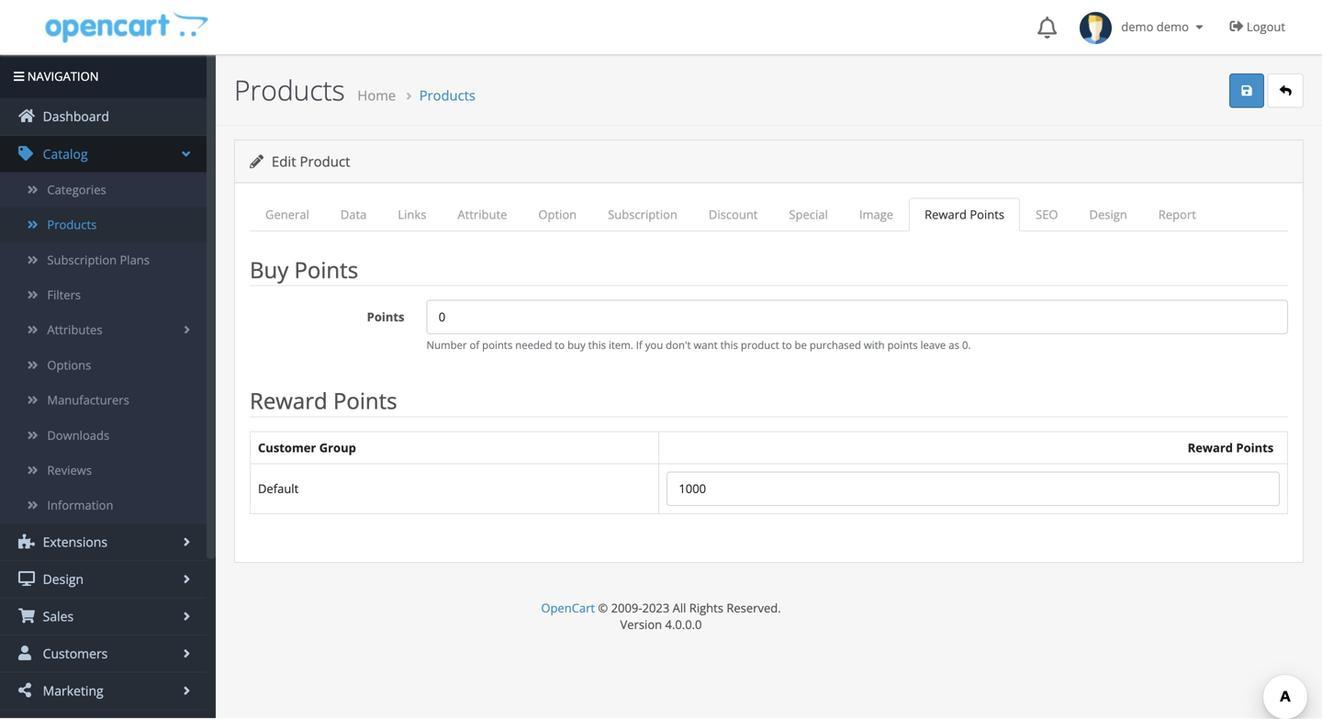 Task type: vqa. For each thing, say whether or not it's contained in the screenshot.
Products link
yes



Task type: locate. For each thing, give the bounding box(es) containing it.
general
[[265, 206, 309, 223]]

home
[[358, 86, 396, 105]]

0 horizontal spatial subscription
[[47, 251, 117, 268]]

design link
[[1074, 198, 1143, 231], [0, 561, 207, 597]]

opencart © 2009-2023 all rights reserved. version 4.0.0.0
[[541, 600, 781, 633]]

0 vertical spatial design link
[[1074, 198, 1143, 231]]

products down categories
[[47, 216, 97, 233]]

2 vertical spatial reward points
[[1188, 439, 1280, 456]]

this right want
[[721, 338, 738, 352]]

subscription link
[[593, 198, 693, 231]]

edit
[[272, 152, 296, 171]]

1 horizontal spatial reward
[[925, 206, 967, 223]]

subscription right option
[[608, 206, 678, 223]]

subscription plans
[[47, 251, 150, 268]]

0 vertical spatial reward points
[[925, 206, 1005, 223]]

2 to from the left
[[782, 338, 792, 352]]

products up edit
[[234, 71, 345, 109]]

subscription
[[608, 206, 678, 223], [47, 251, 117, 268]]

0 horizontal spatial products
[[47, 216, 97, 233]]

number
[[427, 338, 467, 352]]

None text field
[[667, 472, 1280, 506]]

demo left 'caret down' image
[[1157, 18, 1189, 35]]

2 horizontal spatial products
[[419, 86, 476, 105]]

0 horizontal spatial reward points
[[250, 386, 397, 416]]

2 horizontal spatial reward
[[1188, 439, 1233, 456]]

to
[[555, 338, 565, 352], [782, 338, 792, 352]]

special link
[[774, 198, 844, 231]]

2009-
[[611, 600, 642, 616]]

0 horizontal spatial points
[[482, 338, 513, 352]]

1 horizontal spatial this
[[721, 338, 738, 352]]

1 horizontal spatial to
[[782, 338, 792, 352]]

design
[[1090, 206, 1128, 223], [39, 570, 84, 588]]

0 vertical spatial products link
[[419, 86, 476, 105]]

reward points inside reward points link
[[925, 206, 1005, 223]]

item.
[[609, 338, 634, 352]]

if
[[636, 338, 643, 352]]

products link
[[419, 86, 476, 105], [0, 207, 207, 242]]

design right desktop icon
[[39, 570, 84, 588]]

0 vertical spatial subscription
[[608, 206, 678, 223]]

design link right seo
[[1074, 198, 1143, 231]]

demo right demo demo image at the top of the page
[[1122, 18, 1154, 35]]

downloads
[[47, 427, 109, 443]]

1 vertical spatial subscription
[[47, 251, 117, 268]]

demo
[[1122, 18, 1154, 35], [1157, 18, 1189, 35]]

Points text field
[[427, 300, 1289, 334]]

tag image
[[18, 146, 35, 161]]

points right with
[[888, 338, 918, 352]]

0 horizontal spatial this
[[588, 338, 606, 352]]

attribute
[[458, 206, 507, 223]]

1 this from the left
[[588, 338, 606, 352]]

links
[[398, 206, 427, 223]]

logout link
[[1216, 0, 1304, 54]]

©
[[598, 600, 608, 616]]

0 horizontal spatial products link
[[0, 207, 207, 242]]

sign out alt image
[[1230, 19, 1244, 33]]

extensions link
[[0, 524, 207, 560]]

options
[[47, 357, 91, 373]]

1 horizontal spatial products
[[234, 71, 345, 109]]

subscription plans link
[[0, 242, 207, 277]]

0 horizontal spatial design link
[[0, 561, 207, 597]]

products right "home" link
[[419, 86, 476, 105]]

0 horizontal spatial demo
[[1122, 18, 1154, 35]]

pencil alt image
[[250, 155, 264, 168]]

1 horizontal spatial points
[[888, 338, 918, 352]]

image link
[[844, 198, 909, 231]]

2 vertical spatial reward
[[1188, 439, 1233, 456]]

this right buy
[[588, 338, 606, 352]]

be
[[795, 338, 807, 352]]

bars image
[[14, 70, 24, 82]]

1 vertical spatial design link
[[0, 561, 207, 597]]

plans
[[120, 251, 150, 268]]

opencart
[[541, 600, 595, 616]]

products link up subscription plans
[[0, 207, 207, 242]]

dashboard
[[39, 108, 109, 125]]

option
[[539, 206, 577, 223]]

customers link
[[0, 636, 207, 672]]

1 horizontal spatial reward points
[[925, 206, 1005, 223]]

1 to from the left
[[555, 338, 565, 352]]

2 horizontal spatial reward points
[[1188, 439, 1280, 456]]

0 horizontal spatial to
[[555, 338, 565, 352]]

manufacturers
[[47, 392, 129, 408]]

products for the products link to the bottom
[[47, 216, 97, 233]]

4.0.0.0
[[665, 616, 702, 633]]

1 horizontal spatial subscription
[[608, 206, 678, 223]]

downloads link
[[0, 418, 207, 453]]

shopping cart image
[[18, 608, 35, 623]]

number of points needed to buy this item. if you don't want this product to be purchased with points leave as 0.
[[427, 338, 971, 352]]

all
[[673, 600, 686, 616]]

purchased
[[810, 338, 861, 352]]

bell image
[[1038, 17, 1057, 39]]

customer group
[[258, 439, 356, 456]]

1 vertical spatial products link
[[0, 207, 207, 242]]

0 horizontal spatial reward
[[250, 386, 328, 416]]

filters
[[47, 287, 81, 303]]

1 vertical spatial reward points
[[250, 386, 397, 416]]

design right seo
[[1090, 206, 1128, 223]]

catalog link
[[0, 136, 207, 172]]

1 horizontal spatial demo
[[1157, 18, 1189, 35]]

data
[[341, 206, 367, 223]]

products
[[234, 71, 345, 109], [419, 86, 476, 105], [47, 216, 97, 233]]

points
[[482, 338, 513, 352], [888, 338, 918, 352]]

design link up sales link in the bottom left of the page
[[0, 561, 207, 597]]

seo
[[1036, 206, 1059, 223]]

caret down image
[[1192, 21, 1207, 33]]

opencart image
[[44, 10, 209, 44]]

0 vertical spatial design
[[1090, 206, 1128, 223]]

products link right "home" link
[[419, 86, 476, 105]]

to left buy
[[555, 338, 565, 352]]

demo demo
[[1112, 18, 1192, 35]]

points
[[970, 206, 1005, 223], [294, 255, 358, 285], [367, 309, 405, 325], [333, 386, 397, 416], [1237, 439, 1274, 456]]

1 demo from the left
[[1122, 18, 1154, 35]]

to left be
[[782, 338, 792, 352]]

options link
[[0, 347, 207, 383]]

don't
[[666, 338, 691, 352]]

manufacturers link
[[0, 383, 207, 418]]

subscription up filters
[[47, 251, 117, 268]]

1 horizontal spatial design
[[1090, 206, 1128, 223]]

1 vertical spatial design
[[39, 570, 84, 588]]

sales
[[39, 608, 74, 625]]

reward
[[925, 206, 967, 223], [250, 386, 328, 416], [1188, 439, 1233, 456]]

points right of
[[482, 338, 513, 352]]

1 vertical spatial reward
[[250, 386, 328, 416]]



Task type: describe. For each thing, give the bounding box(es) containing it.
home image
[[18, 109, 35, 123]]

share alt image
[[18, 683, 35, 698]]

reserved.
[[727, 600, 781, 616]]

buy points
[[250, 255, 358, 285]]

save image
[[1242, 85, 1252, 97]]

of
[[470, 338, 480, 352]]

demo demo image
[[1080, 12, 1112, 44]]

special
[[789, 206, 828, 223]]

general link
[[250, 198, 325, 231]]

subscription for subscription plans
[[47, 251, 117, 268]]

marketing
[[39, 682, 103, 700]]

discount link
[[693, 198, 774, 231]]

navigation
[[24, 68, 99, 84]]

customer
[[258, 439, 316, 456]]

extensions
[[39, 533, 108, 550]]

reward points link
[[909, 198, 1020, 231]]

0 horizontal spatial design
[[39, 570, 84, 588]]

1 horizontal spatial products link
[[419, 86, 476, 105]]

catalog
[[39, 145, 88, 162]]

information link
[[0, 488, 207, 523]]

opencart link
[[541, 600, 595, 616]]

image
[[860, 206, 894, 223]]

product
[[741, 338, 780, 352]]

want
[[694, 338, 718, 352]]

marketing link
[[0, 673, 207, 709]]

version
[[620, 616, 662, 633]]

1 horizontal spatial design link
[[1074, 198, 1143, 231]]

buy
[[568, 338, 586, 352]]

desktop image
[[18, 571, 35, 586]]

user image
[[18, 646, 35, 660]]

needed
[[515, 338, 552, 352]]

group
[[319, 439, 356, 456]]

demo demo link
[[1071, 0, 1216, 54]]

rights
[[690, 600, 724, 616]]

reviews
[[47, 462, 92, 478]]

you
[[645, 338, 663, 352]]

1 points from the left
[[482, 338, 513, 352]]

2 this from the left
[[721, 338, 738, 352]]

buy
[[250, 255, 289, 285]]

as
[[949, 338, 960, 352]]

back image
[[1280, 85, 1292, 97]]

filters link
[[0, 277, 207, 312]]

categories
[[47, 181, 106, 198]]

discount
[[709, 206, 758, 223]]

report link
[[1143, 198, 1212, 231]]

default
[[258, 480, 299, 497]]

seo link
[[1020, 198, 1074, 231]]

links link
[[382, 198, 442, 231]]

information
[[47, 497, 113, 514]]

0 vertical spatial reward
[[925, 206, 967, 223]]

puzzle piece image
[[18, 534, 35, 549]]

attributes link
[[0, 312, 207, 347]]

categories link
[[0, 172, 207, 207]]

option link
[[523, 198, 593, 231]]

attribute link
[[442, 198, 523, 231]]

logout
[[1247, 18, 1286, 35]]

data link
[[325, 198, 382, 231]]

2 demo from the left
[[1157, 18, 1189, 35]]

report
[[1159, 206, 1197, 223]]

attributes
[[47, 322, 102, 338]]

2023
[[642, 600, 670, 616]]

subscription for subscription
[[608, 206, 678, 223]]

with
[[864, 338, 885, 352]]

product
[[300, 152, 350, 171]]

home link
[[358, 86, 396, 105]]

reviews link
[[0, 453, 207, 488]]

leave
[[921, 338, 946, 352]]

products for right the products link
[[419, 86, 476, 105]]

0.
[[962, 338, 971, 352]]

sales link
[[0, 598, 207, 635]]

customers
[[39, 645, 108, 662]]

edit product
[[268, 152, 350, 171]]

dashboard link
[[0, 98, 207, 135]]

2 points from the left
[[888, 338, 918, 352]]



